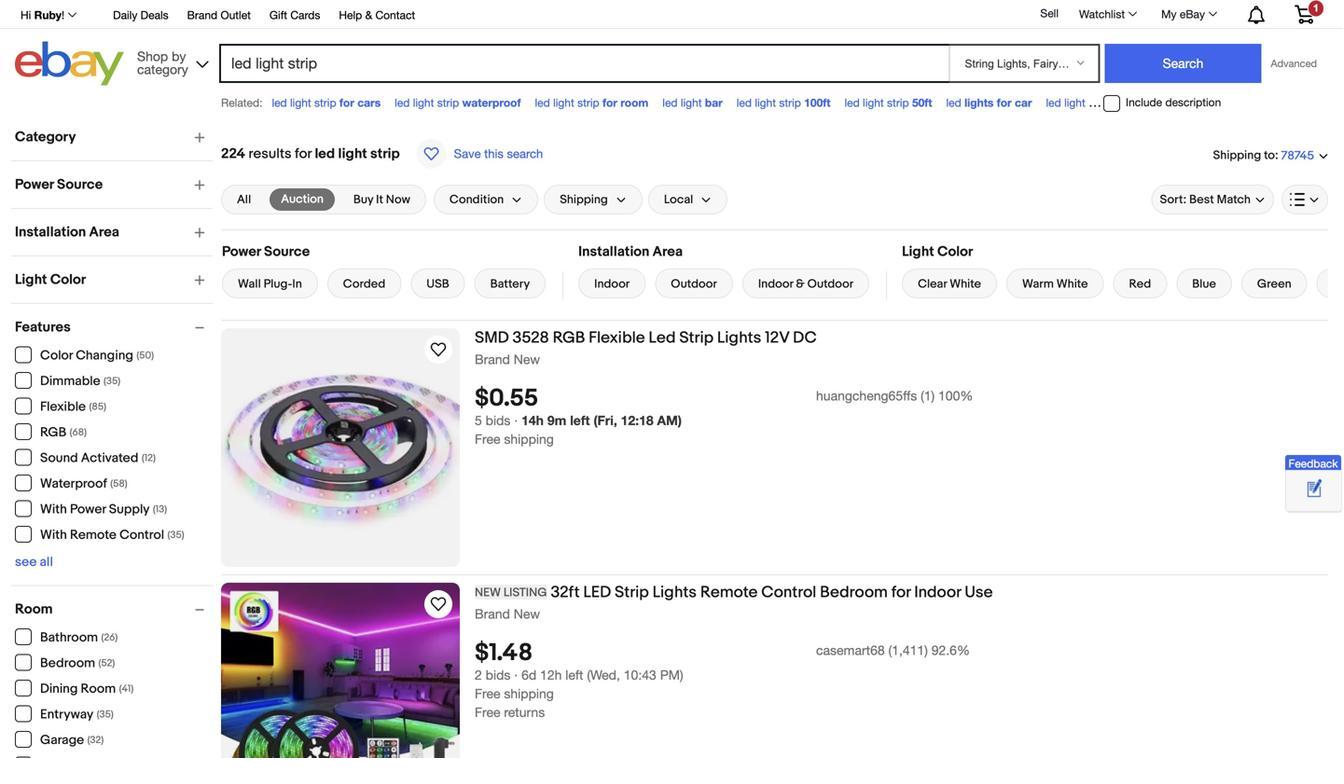 Task type: locate. For each thing, give the bounding box(es) containing it.
led for led light strip outdoor
[[1047, 96, 1062, 109]]

lights left 12v
[[717, 328, 762, 348]]

free inside huangcheng65ffs (1) 100% 5 bids · 14h 9m left (fri, 12:18 am) free shipping
[[475, 432, 501, 447]]

cars
[[358, 96, 381, 109]]

0 vertical spatial lights
[[717, 328, 762, 348]]

1 vertical spatial room
[[81, 682, 116, 698]]

2 vertical spatial color
[[40, 348, 73, 364]]

free left returns
[[475, 705, 501, 721]]

outdoor up 'led'
[[671, 277, 717, 292]]

1 horizontal spatial source
[[264, 244, 310, 260]]

to
[[1264, 148, 1276, 163]]

garage
[[40, 733, 84, 749]]

2 bids from the top
[[486, 668, 511, 683]]

shipping down '6d'
[[504, 687, 554, 702]]

flexible (85)
[[40, 399, 106, 415]]

light right 'bar' at the right
[[755, 96, 776, 109]]

color up clear white link
[[938, 244, 974, 260]]

0 horizontal spatial area
[[89, 224, 119, 241]]

1 link
[[1284, 0, 1326, 27]]

0 horizontal spatial power source
[[15, 176, 103, 193]]

& for indoor
[[796, 277, 805, 292]]

new inside the smd 3528 rgb flexible led strip lights 12v dc brand new
[[514, 352, 540, 367]]

1 vertical spatial rgb
[[40, 425, 66, 441]]

installation area down power source dropdown button
[[15, 224, 119, 241]]

with remote control (35)
[[40, 528, 184, 544]]

help
[[339, 8, 362, 21]]

bids inside huangcheng65ffs (1) 100% 5 bids · 14h 9m left (fri, 12:18 am) free shipping
[[486, 413, 511, 428]]

bathroom (26)
[[40, 630, 118, 646]]

0 vertical spatial &
[[365, 8, 372, 21]]

2 shipping from the top
[[504, 687, 554, 702]]

shipping for 6d
[[504, 687, 554, 702]]

light up clear
[[902, 244, 935, 260]]

0 horizontal spatial &
[[365, 8, 372, 21]]

power source up wall plug-in "link" at the left top of the page
[[222, 244, 310, 260]]

light up the features
[[15, 272, 47, 288]]

white right warm
[[1057, 277, 1089, 292]]

area up outdoor link
[[653, 244, 683, 260]]

source up plug-
[[264, 244, 310, 260]]

1 vertical spatial strip
[[615, 583, 649, 603]]

strip
[[680, 328, 714, 348], [615, 583, 649, 603]]

daily deals
[[113, 8, 169, 21]]

power up wall
[[222, 244, 261, 260]]

led up auction
[[315, 146, 335, 162]]

source
[[57, 176, 103, 193], [264, 244, 310, 260]]

0 horizontal spatial light color
[[15, 272, 86, 288]]

light right car
[[1065, 96, 1086, 109]]

2 white from the left
[[1057, 277, 1089, 292]]

1 horizontal spatial installation
[[579, 244, 650, 260]]

0 vertical spatial remote
[[70, 528, 117, 544]]

0 vertical spatial (35)
[[104, 376, 121, 388]]

area down power source dropdown button
[[89, 224, 119, 241]]

light for led light bar
[[681, 96, 702, 109]]

color up dimmable
[[40, 348, 73, 364]]

2 vertical spatial brand
[[475, 607, 510, 622]]

2 vertical spatial new
[[514, 607, 540, 622]]

cards
[[291, 8, 320, 21]]

indoor & outdoor link
[[743, 269, 870, 299]]

buy it now
[[354, 192, 410, 207]]

left for 12h
[[566, 668, 584, 683]]

1 vertical spatial remote
[[701, 583, 758, 603]]

room down (52)
[[81, 682, 116, 698]]

waterproof
[[462, 96, 521, 109]]

32ft
[[551, 583, 580, 603]]

· left '6d'
[[514, 668, 518, 683]]

see all
[[15, 555, 53, 571]]

shipping down 14h
[[504, 432, 554, 447]]

power inside main content
[[222, 244, 261, 260]]

&
[[365, 8, 372, 21], [796, 277, 805, 292]]

0 horizontal spatial light
[[15, 272, 47, 288]]

strip for led light strip for cars
[[314, 96, 336, 109]]

light right cars at the top left of the page
[[413, 96, 434, 109]]

left
[[570, 413, 590, 428], [566, 668, 584, 683]]

strip left waterproof
[[437, 96, 459, 109]]

(41)
[[119, 684, 134, 696]]

strip left 100ft
[[779, 96, 801, 109]]

1 vertical spatial control
[[762, 583, 817, 603]]

category
[[137, 62, 188, 77]]

led for led light strip for cars
[[272, 96, 287, 109]]

installation down power source dropdown button
[[15, 224, 86, 241]]

1 vertical spatial free
[[475, 687, 501, 702]]

garage (32)
[[40, 733, 104, 749]]

strip left cars at the top left of the page
[[314, 96, 336, 109]]

with down waterproof
[[40, 502, 67, 518]]

78745
[[1282, 149, 1315, 163]]

& inside "help & contact" link
[[365, 8, 372, 21]]

1 horizontal spatial outdoor
[[808, 277, 854, 292]]

control down supply
[[120, 528, 164, 544]]

rgb inside the smd 3528 rgb flexible led strip lights 12v dc brand new
[[553, 328, 585, 348]]

bedroom up casemart68
[[820, 583, 888, 603]]

0 horizontal spatial control
[[120, 528, 164, 544]]

(32)
[[87, 735, 104, 747]]

·
[[514, 413, 518, 428], [514, 668, 518, 683]]

None submit
[[1105, 44, 1262, 83]]

light for led light strip for cars
[[290, 96, 311, 109]]

2 free from the top
[[475, 687, 501, 702]]

free down 5 at bottom
[[475, 432, 501, 447]]

flexible
[[589, 328, 645, 348], [40, 399, 86, 415]]

1 horizontal spatial remote
[[701, 583, 758, 603]]

light for led light strip 50ft
[[863, 96, 884, 109]]

1 vertical spatial ·
[[514, 668, 518, 683]]

1 horizontal spatial lights
[[717, 328, 762, 348]]

0 vertical spatial control
[[120, 528, 164, 544]]

0 vertical spatial ·
[[514, 413, 518, 428]]

1 vertical spatial area
[[653, 244, 683, 260]]

listing options selector. list view selected. image
[[1291, 192, 1320, 207]]

installation area
[[15, 224, 119, 241], [579, 244, 683, 260]]

indoor up 12v
[[758, 277, 794, 292]]

indoor left use
[[915, 583, 961, 603]]

0 vertical spatial installation
[[15, 224, 86, 241]]

92.6%
[[932, 643, 970, 659]]

32ft led strip lights remote control bedroom for indoor use heading
[[475, 583, 993, 603]]

waterproof (58)
[[40, 476, 128, 492]]

1 vertical spatial bedroom
[[40, 656, 95, 672]]

strip down search for anything text box
[[578, 96, 600, 109]]

flexible left 'led'
[[589, 328, 645, 348]]

& for help
[[365, 8, 372, 21]]

shipping up indoor link
[[560, 192, 608, 207]]

led right 100ft
[[845, 96, 860, 109]]

free for 2
[[475, 687, 501, 702]]

brand down smd
[[475, 352, 510, 367]]

0 vertical spatial shipping
[[504, 432, 554, 447]]

0 vertical spatial left
[[570, 413, 590, 428]]

advanced link
[[1262, 45, 1327, 82]]

watchlist link
[[1069, 3, 1146, 25]]

1 · from the top
[[514, 413, 518, 428]]

1 horizontal spatial flexible
[[589, 328, 645, 348]]

huangcheng65ffs
[[816, 388, 917, 404]]

0 vertical spatial power
[[15, 176, 54, 193]]

white right clear
[[950, 277, 982, 292]]

best
[[1190, 192, 1215, 207]]

1 horizontal spatial shipping
[[1214, 148, 1262, 163]]

2 vertical spatial (35)
[[97, 709, 114, 721]]

1 bids from the top
[[486, 413, 511, 428]]

led right cars at the top left of the page
[[395, 96, 410, 109]]

1 free from the top
[[475, 432, 501, 447]]

shipping for shipping to : 78745
[[1214, 148, 1262, 163]]

room button
[[15, 601, 213, 618]]

light inside main content
[[902, 244, 935, 260]]

(35) for dimmable
[[104, 376, 121, 388]]

changing
[[76, 348, 133, 364]]

left inside casemart68 (1,411) 92.6% 2 bids · 6d 12h left (wed, 10:43 pm) free shipping free returns
[[566, 668, 584, 683]]

2 with from the top
[[40, 528, 67, 544]]

source down category dropdown button
[[57, 176, 103, 193]]

white for warm white
[[1057, 277, 1089, 292]]

1 horizontal spatial control
[[762, 583, 817, 603]]

installation area up indoor link
[[579, 244, 683, 260]]

100%
[[939, 388, 974, 404]]

0 horizontal spatial outdoor
[[671, 277, 717, 292]]

· for 14h
[[514, 413, 518, 428]]

left right "9m"
[[570, 413, 590, 428]]

watchlist
[[1080, 7, 1125, 21]]

strip inside new listing 32ft led strip lights remote control bedroom for indoor use brand new
[[615, 583, 649, 603]]

source inside main content
[[264, 244, 310, 260]]

remote up casemart68 (1,411) 92.6% 2 bids · 6d 12h left (wed, 10:43 pm) free shipping free returns
[[701, 583, 758, 603]]

wall
[[238, 277, 261, 292]]

2 outdoor from the left
[[808, 277, 854, 292]]

1 horizontal spatial rgb
[[553, 328, 585, 348]]

1 vertical spatial power
[[222, 244, 261, 260]]

indoor inside new listing 32ft led strip lights remote control bedroom for indoor use brand new
[[915, 583, 961, 603]]

& right help
[[365, 8, 372, 21]]

brand
[[187, 8, 218, 21], [475, 352, 510, 367], [475, 607, 510, 622]]

clear
[[918, 277, 947, 292]]

bids right 5 at bottom
[[486, 413, 511, 428]]

led right waterproof
[[535, 96, 550, 109]]

outdoor link
[[655, 269, 733, 299]]

1 horizontal spatial light color
[[902, 244, 974, 260]]

new down "listing"
[[514, 607, 540, 622]]

0 vertical spatial flexible
[[589, 328, 645, 348]]

brand down "listing"
[[475, 607, 510, 622]]

0 horizontal spatial shipping
[[560, 192, 608, 207]]

shipping left to
[[1214, 148, 1262, 163]]

save this search
[[454, 147, 543, 161]]

remote inside new listing 32ft led strip lights remote control bedroom for indoor use brand new
[[701, 583, 758, 603]]

0 horizontal spatial remote
[[70, 528, 117, 544]]

sort: best match
[[1160, 192, 1251, 207]]

(fri,
[[594, 413, 617, 428]]

1 with from the top
[[40, 502, 67, 518]]

1 shipping from the top
[[504, 432, 554, 447]]

1 white from the left
[[950, 277, 982, 292]]

strip left the outdoor
[[1089, 96, 1111, 109]]

0 vertical spatial with
[[40, 502, 67, 518]]

lights right led
[[653, 583, 697, 603]]

1 vertical spatial power source
[[222, 244, 310, 260]]

flexible inside the smd 3528 rgb flexible led strip lights 12v dc brand new
[[589, 328, 645, 348]]

0 vertical spatial new
[[514, 352, 540, 367]]

brand left outlet
[[187, 8, 218, 21]]

(35) inside dimmable (35)
[[104, 376, 121, 388]]

light left 'bar' at the right
[[681, 96, 702, 109]]

led light bar
[[663, 96, 723, 109]]

shipping inside shipping to : 78745
[[1214, 148, 1262, 163]]

for up (1,411)
[[892, 583, 911, 603]]

indoor up smd 3528 rgb flexible led strip lights 12v dc "heading"
[[595, 277, 630, 292]]

2 vertical spatial free
[[475, 705, 501, 721]]

white
[[950, 277, 982, 292], [1057, 277, 1089, 292]]

rgb left the (68)
[[40, 425, 66, 441]]

1 horizontal spatial light
[[902, 244, 935, 260]]

1 vertical spatial lights
[[653, 583, 697, 603]]

left right 12h
[[566, 668, 584, 683]]

all
[[237, 192, 251, 207]]

power down waterproof (58)
[[70, 502, 106, 518]]

light color
[[902, 244, 974, 260], [15, 272, 86, 288]]

1 vertical spatial left
[[566, 668, 584, 683]]

0 horizontal spatial indoor
[[595, 277, 630, 292]]

strip left 50ft on the top of page
[[887, 96, 909, 109]]

1 horizontal spatial installation area
[[579, 244, 683, 260]]

new left "listing"
[[475, 586, 501, 600]]

flexible up rgb (68)
[[40, 399, 86, 415]]

light up buy at left
[[338, 146, 367, 162]]

0 vertical spatial shipping
[[1214, 148, 1262, 163]]

battery
[[491, 277, 530, 292]]

pm)
[[660, 668, 684, 683]]

features button
[[15, 319, 213, 336]]

0 horizontal spatial bedroom
[[40, 656, 95, 672]]

1 vertical spatial shipping
[[560, 192, 608, 207]]

all link
[[226, 188, 262, 211]]

1 vertical spatial brand
[[475, 352, 510, 367]]

for left cars at the top left of the page
[[340, 96, 355, 109]]

& inside "indoor & outdoor" link
[[796, 277, 805, 292]]

1 vertical spatial with
[[40, 528, 67, 544]]

0 horizontal spatial lights
[[653, 583, 697, 603]]

free down 2
[[475, 687, 501, 702]]

0 vertical spatial free
[[475, 432, 501, 447]]

smd 3528 rgb flexible led strip lights 12v dc brand new
[[475, 328, 817, 367]]

0 horizontal spatial installation area
[[15, 224, 119, 241]]

2 · from the top
[[514, 668, 518, 683]]

power source inside main content
[[222, 244, 310, 260]]

account navigation
[[10, 0, 1329, 29]]

0 vertical spatial brand
[[187, 8, 218, 21]]

led right car
[[1047, 96, 1062, 109]]

include
[[1126, 96, 1163, 109]]

· left 14h
[[514, 413, 518, 428]]

1 vertical spatial (35)
[[167, 530, 184, 542]]

led for led lights for car
[[947, 96, 962, 109]]

1 horizontal spatial power
[[70, 502, 106, 518]]

shipping to : 78745
[[1214, 148, 1315, 163]]

power down category
[[15, 176, 54, 193]]

include description
[[1126, 96, 1222, 109]]

0 vertical spatial strip
[[680, 328, 714, 348]]

shipping inside dropdown button
[[560, 192, 608, 207]]

smd 3528 rgb flexible led strip lights 12v dc image
[[221, 328, 460, 567]]

strip right 'led'
[[680, 328, 714, 348]]

ebay
[[1180, 7, 1206, 21]]

strip for led light strip outdoor
[[1089, 96, 1111, 109]]

0 horizontal spatial white
[[950, 277, 982, 292]]

sort: best match button
[[1152, 185, 1275, 215]]

1 vertical spatial flexible
[[40, 399, 86, 415]]

color up the features
[[50, 272, 86, 288]]

installation up indoor link
[[579, 244, 650, 260]]

power source down category
[[15, 176, 103, 193]]

1 horizontal spatial bedroom
[[820, 583, 888, 603]]

dimmable (35)
[[40, 374, 121, 390]]

led right the room
[[663, 96, 678, 109]]

for
[[340, 96, 355, 109], [603, 96, 618, 109], [997, 96, 1012, 109], [295, 146, 312, 162], [892, 583, 911, 603]]

save
[[454, 147, 481, 161]]

0 vertical spatial color
[[938, 244, 974, 260]]

light color button
[[15, 272, 213, 288]]

0 vertical spatial area
[[89, 224, 119, 241]]

rgb right 3528
[[553, 328, 585, 348]]

clear white
[[918, 277, 982, 292]]

new down 3528
[[514, 352, 540, 367]]

light up 224 results for led light strip
[[290, 96, 311, 109]]

control up casemart68
[[762, 583, 817, 603]]

remote down with power supply (13)
[[70, 528, 117, 544]]

search
[[507, 147, 543, 161]]

shipping inside casemart68 (1,411) 92.6% 2 bids · 6d 12h left (wed, 10:43 pm) free shipping free returns
[[504, 687, 554, 702]]

bids for 2
[[486, 668, 511, 683]]

1 horizontal spatial indoor
[[758, 277, 794, 292]]

power source
[[15, 176, 103, 193], [222, 244, 310, 260]]

new
[[514, 352, 540, 367], [475, 586, 501, 600], [514, 607, 540, 622]]

brand inside new listing 32ft led strip lights remote control bedroom for indoor use brand new
[[475, 607, 510, 622]]

1 horizontal spatial white
[[1057, 277, 1089, 292]]

1 vertical spatial installation
[[579, 244, 650, 260]]

1 horizontal spatial &
[[796, 277, 805, 292]]

light color up clear
[[902, 244, 974, 260]]

1 vertical spatial &
[[796, 277, 805, 292]]

shipping inside huangcheng65ffs (1) 100% 5 bids · 14h 9m left (fri, 12:18 am) free shipping
[[504, 432, 554, 447]]

description
[[1166, 96, 1222, 109]]

1 vertical spatial bids
[[486, 668, 511, 683]]

0 vertical spatial rgb
[[553, 328, 585, 348]]

0 horizontal spatial source
[[57, 176, 103, 193]]

light down search for anything text box
[[553, 96, 575, 109]]

2 horizontal spatial power
[[222, 244, 261, 260]]

100ft
[[805, 96, 831, 109]]

1 horizontal spatial area
[[653, 244, 683, 260]]

strip right led
[[615, 583, 649, 603]]

light color up the features
[[15, 272, 86, 288]]

light
[[290, 96, 311, 109], [413, 96, 434, 109], [553, 96, 575, 109], [681, 96, 702, 109], [755, 96, 776, 109], [863, 96, 884, 109], [1065, 96, 1086, 109], [338, 146, 367, 162]]

bids right 2
[[486, 668, 511, 683]]

· inside casemart68 (1,411) 92.6% 2 bids · 6d 12h left (wed, 10:43 pm) free shipping free returns
[[514, 668, 518, 683]]

0 vertical spatial room
[[15, 601, 53, 618]]

3 free from the top
[[475, 705, 501, 721]]

feedback
[[1289, 457, 1339, 470]]

light for led light strip waterproof
[[413, 96, 434, 109]]

(35) for entryway
[[97, 709, 114, 721]]

led right 'bar' at the right
[[737, 96, 752, 109]]

left for 9m
[[570, 413, 590, 428]]

with up "all"
[[40, 528, 67, 544]]

0 vertical spatial bedroom
[[820, 583, 888, 603]]

bids
[[486, 413, 511, 428], [486, 668, 511, 683]]

room up bathroom
[[15, 601, 53, 618]]

room
[[15, 601, 53, 618], [81, 682, 116, 698]]

left inside huangcheng65ffs (1) 100% 5 bids · 14h 9m left (fri, 12:18 am) free shipping
[[570, 413, 590, 428]]

brand outlet
[[187, 8, 251, 21]]

bids inside casemart68 (1,411) 92.6% 2 bids · 6d 12h left (wed, 10:43 pm) free shipping free returns
[[486, 668, 511, 683]]

led right the related:
[[272, 96, 287, 109]]

· inside huangcheng65ffs (1) 100% 5 bids · 14h 9m left (fri, 12:18 am) free shipping
[[514, 413, 518, 428]]

1 horizontal spatial strip
[[680, 328, 714, 348]]

main content
[[221, 119, 1344, 759]]

installation
[[15, 224, 86, 241], [579, 244, 650, 260]]

(35) inside with remote control (35)
[[167, 530, 184, 542]]

0 horizontal spatial flexible
[[40, 399, 86, 415]]

light left 50ft on the top of page
[[863, 96, 884, 109]]

outdoor up dc
[[808, 277, 854, 292]]

& up dc
[[796, 277, 805, 292]]

0 vertical spatial light color
[[902, 244, 974, 260]]

(35) inside entryway (35)
[[97, 709, 114, 721]]

led light strip 100ft
[[737, 96, 831, 109]]

0 horizontal spatial installation
[[15, 224, 86, 241]]

0 vertical spatial light
[[902, 244, 935, 260]]

bedroom down bathroom
[[40, 656, 95, 672]]

2 horizontal spatial indoor
[[915, 583, 961, 603]]

strip up buy it now
[[370, 146, 400, 162]]

it
[[376, 192, 383, 207]]

3528
[[513, 328, 549, 348]]

led for led light bar
[[663, 96, 678, 109]]

this
[[484, 147, 504, 161]]

1 vertical spatial source
[[264, 244, 310, 260]]

led left lights
[[947, 96, 962, 109]]



Task type: vqa. For each thing, say whether or not it's contained in the screenshot.


Task type: describe. For each thing, give the bounding box(es) containing it.
shipping button
[[544, 185, 643, 215]]

with for with remote control
[[40, 528, 67, 544]]

Search for anything text field
[[222, 46, 946, 81]]

6d
[[522, 668, 537, 683]]

strip for led light strip 50ft
[[887, 96, 909, 109]]

corded link
[[327, 269, 402, 299]]

condition button
[[434, 185, 539, 215]]

bar
[[705, 96, 723, 109]]

control inside new listing 32ft led strip lights remote control bedroom for indoor use brand new
[[762, 583, 817, 603]]

room
[[621, 96, 649, 109]]

bedroom inside new listing 32ft led strip lights remote control bedroom for indoor use brand new
[[820, 583, 888, 603]]

auction
[[281, 192, 324, 207]]

brand outlet link
[[187, 6, 251, 26]]

0 vertical spatial installation area
[[15, 224, 119, 241]]

see
[[15, 555, 37, 571]]

1
[[1314, 2, 1320, 14]]

indoor for indoor
[[595, 277, 630, 292]]

smd 3528 rgb flexible led strip lights 12v dc heading
[[475, 328, 817, 348]]

color changing (50)
[[40, 348, 154, 364]]

Auction selected text field
[[281, 191, 324, 208]]

light for led light strip for room
[[553, 96, 575, 109]]

led for led light strip 100ft
[[737, 96, 752, 109]]

local
[[664, 192, 694, 207]]

12:18
[[621, 413, 654, 428]]

12h
[[540, 668, 562, 683]]

for left car
[[997, 96, 1012, 109]]

car
[[1015, 96, 1033, 109]]

results
[[249, 146, 292, 162]]

indoor link
[[579, 269, 646, 299]]

shipping for shipping
[[560, 192, 608, 207]]

white for clear white
[[950, 277, 982, 292]]

lights inside the smd 3528 rgb flexible led strip lights 12v dc brand new
[[717, 328, 762, 348]]

related:
[[221, 96, 263, 109]]

area inside main content
[[653, 244, 683, 260]]

category
[[15, 129, 76, 146]]

1 outdoor from the left
[[671, 277, 717, 292]]

dining
[[40, 682, 78, 698]]

watch smd 3528 rgb flexible led strip lights 12v dc image
[[427, 339, 450, 361]]

warm
[[1023, 277, 1054, 292]]

for left the room
[[603, 96, 618, 109]]

by
[[172, 49, 186, 64]]

buy it now link
[[342, 188, 422, 211]]

local button
[[648, 185, 728, 215]]

help & contact link
[[339, 6, 415, 26]]

gift
[[270, 8, 287, 21]]

listing
[[504, 586, 547, 600]]

condition
[[450, 192, 504, 207]]

shop by category
[[137, 49, 188, 77]]

led for led light strip 50ft
[[845, 96, 860, 109]]

activated
[[81, 451, 139, 467]]

strip for led light strip 100ft
[[779, 96, 801, 109]]

usb
[[427, 277, 449, 292]]

dc
[[793, 328, 817, 348]]

huangcheng65ffs (1) 100% 5 bids · 14h 9m left (fri, 12:18 am) free shipping
[[475, 388, 974, 447]]

led lights for car
[[947, 96, 1033, 109]]

1 horizontal spatial room
[[81, 682, 116, 698]]

:
[[1276, 148, 1279, 163]]

shop by category banner
[[10, 0, 1329, 91]]

shipping for 14h
[[504, 432, 554, 447]]

none submit inside shop by category 'banner'
[[1105, 44, 1262, 83]]

$1.48
[[475, 639, 533, 668]]

daily deals link
[[113, 6, 169, 26]]

rgb (68)
[[40, 425, 87, 441]]

(52)
[[98, 658, 115, 670]]

led light strip waterproof
[[395, 96, 521, 109]]

for right results
[[295, 146, 312, 162]]

strip inside main content
[[370, 146, 400, 162]]

light color inside main content
[[902, 244, 974, 260]]

1 vertical spatial light
[[15, 272, 47, 288]]

2 vertical spatial power
[[70, 502, 106, 518]]

9m
[[548, 413, 567, 428]]

lights inside new listing 32ft led strip lights remote control bedroom for indoor use brand new
[[653, 583, 697, 603]]

corded
[[343, 277, 386, 292]]

bids for 5
[[486, 413, 511, 428]]

brand inside 'link'
[[187, 8, 218, 21]]

led inside main content
[[315, 146, 335, 162]]

outdoor
[[1114, 96, 1156, 109]]

bathroom
[[40, 630, 98, 646]]

hi ruby !
[[21, 8, 64, 21]]

1 vertical spatial color
[[50, 272, 86, 288]]

led light strip 50ft
[[845, 96, 933, 109]]

daily
[[113, 8, 137, 21]]

red
[[1130, 277, 1152, 292]]

1 vertical spatial new
[[475, 586, 501, 600]]

(68)
[[70, 427, 87, 439]]

casemart68 (1,411) 92.6% 2 bids · 6d 12h left (wed, 10:43 pm) free shipping free returns
[[475, 643, 970, 721]]

shop by category button
[[129, 42, 213, 82]]

32ft led strip lights remote control bedroom for indoor use image
[[221, 583, 460, 759]]

new listing 32ft led strip lights remote control bedroom for indoor use brand new
[[475, 583, 993, 622]]

led for led light strip waterproof
[[395, 96, 410, 109]]

· for 6d
[[514, 668, 518, 683]]

watch 32ft led strip lights remote control bedroom for indoor use image
[[427, 593, 450, 616]]

warm white
[[1023, 277, 1089, 292]]

12v
[[765, 328, 790, 348]]

strip inside the smd 3528 rgb flexible led strip lights 12v dc brand new
[[680, 328, 714, 348]]

save this search button
[[411, 138, 549, 170]]

strip for led light strip for room
[[578, 96, 600, 109]]

hi
[[21, 8, 31, 21]]

auction link
[[270, 188, 335, 211]]

light for led light strip outdoor
[[1065, 96, 1086, 109]]

0 horizontal spatial power
[[15, 176, 54, 193]]

bedroom (52)
[[40, 656, 115, 672]]

indoor & outdoor
[[758, 277, 854, 292]]

(26)
[[101, 632, 118, 644]]

with for with power supply
[[40, 502, 67, 518]]

led light strip for room
[[535, 96, 649, 109]]

indoor for indoor & outdoor
[[758, 277, 794, 292]]

light inside main content
[[338, 146, 367, 162]]

dimmable
[[40, 374, 100, 390]]

entryway
[[40, 707, 94, 723]]

light for led light strip 100ft
[[755, 96, 776, 109]]

buy
[[354, 192, 374, 207]]

0 vertical spatial power source
[[15, 176, 103, 193]]

brand inside the smd 3528 rgb flexible led strip lights 12v dc brand new
[[475, 352, 510, 367]]

for inside new listing 32ft led strip lights remote control bedroom for indoor use brand new
[[892, 583, 911, 603]]

1 vertical spatial light color
[[15, 272, 86, 288]]

category button
[[15, 129, 213, 146]]

14h
[[522, 413, 544, 428]]

color inside main content
[[938, 244, 974, 260]]

main content containing $0.55
[[221, 119, 1344, 759]]

0 vertical spatial source
[[57, 176, 103, 193]]

strip for led light strip waterproof
[[437, 96, 459, 109]]

usb link
[[411, 269, 465, 299]]

sell
[[1041, 7, 1059, 20]]

ruby
[[34, 8, 62, 21]]

10:43
[[624, 668, 657, 683]]

led light strip outdoor
[[1047, 96, 1156, 109]]

(12)
[[142, 453, 156, 465]]

installation inside main content
[[579, 244, 650, 260]]

shop
[[137, 49, 168, 64]]

0 horizontal spatial rgb
[[40, 425, 66, 441]]

in
[[292, 277, 302, 292]]

free for 5
[[475, 432, 501, 447]]

all
[[40, 555, 53, 571]]

blue link
[[1177, 269, 1233, 299]]

my ebay link
[[1152, 3, 1226, 25]]

my
[[1162, 7, 1177, 21]]

entryway (35)
[[40, 707, 114, 723]]

0 horizontal spatial room
[[15, 601, 53, 618]]

1 vertical spatial installation area
[[579, 244, 683, 260]]

!
[[62, 8, 64, 21]]

led for led light strip for room
[[535, 96, 550, 109]]



